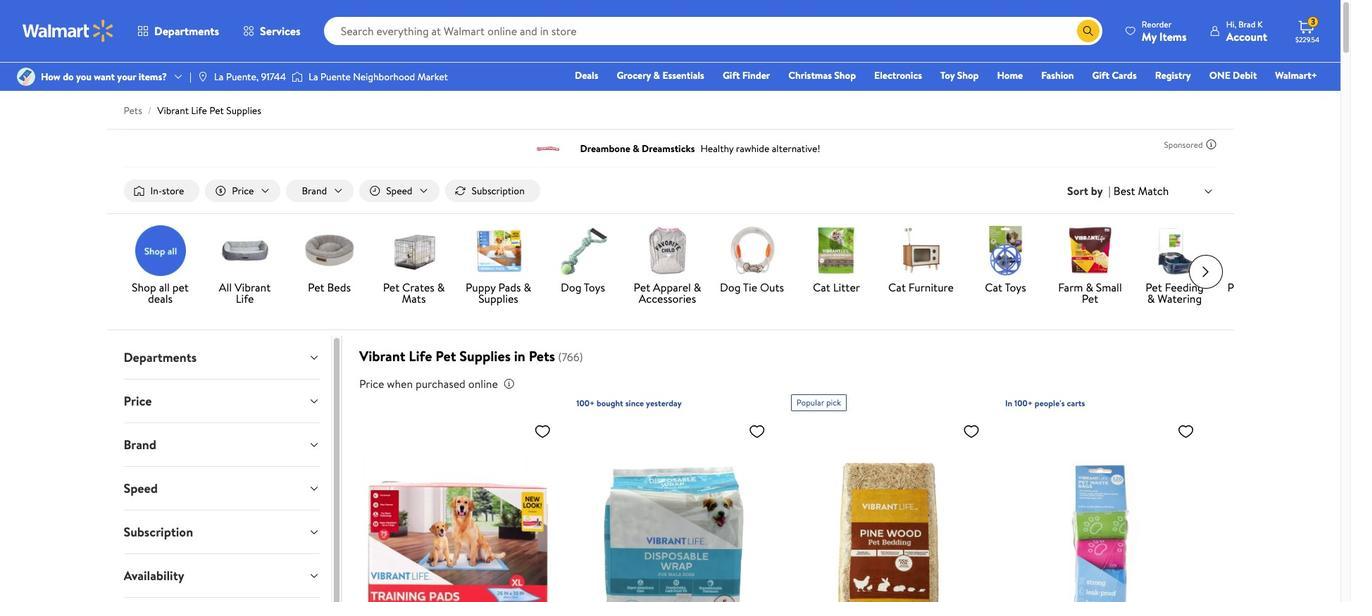 Task type: vqa. For each thing, say whether or not it's contained in the screenshot.
Puppy Pads & Supplies link
yes



Task type: describe. For each thing, give the bounding box(es) containing it.
in
[[1006, 398, 1013, 410]]

essentials
[[663, 68, 705, 82]]

add to favorites list, vibrant life 120ct fashion bags image
[[1178, 423, 1195, 441]]

one debit
[[1210, 68, 1258, 82]]

1 vertical spatial brand button
[[112, 424, 331, 467]]

brand for the bottommost brand dropdown button
[[124, 436, 156, 454]]

gift for gift finder
[[723, 68, 740, 82]]

vibrant life training pads, dog & puppy pads,xl, 26 in x 30 in,75 count image
[[362, 417, 557, 603]]

$229.54
[[1296, 35, 1320, 44]]

cat furniture
[[889, 280, 954, 295]]

pet inside pet crates & mats
[[383, 280, 400, 295]]

& for pet apparel & accessories
[[694, 280, 702, 295]]

account
[[1227, 29, 1268, 44]]

pet inside pet beds 'link'
[[308, 280, 325, 295]]

availability tab
[[112, 555, 331, 598]]

feeding
[[1166, 280, 1204, 295]]

deals link
[[569, 68, 605, 83]]

purchased
[[416, 376, 466, 392]]

speed tab
[[112, 467, 331, 510]]

vibrant inside all vibrant life
[[235, 280, 271, 295]]

vibrant life livestock supplies image
[[1065, 226, 1116, 276]]

all
[[159, 280, 170, 295]]

vibrant life puppy pads and supplies image
[[473, 226, 524, 276]]

(766)
[[558, 350, 583, 365]]

dog toys
[[561, 280, 605, 295]]

vibrant life cat toys image
[[981, 226, 1032, 276]]

shop all pet deals link
[[124, 226, 197, 307]]

toys for dog toys
[[584, 280, 605, 295]]

supplies for puppy
[[479, 291, 519, 307]]

100+ bought since yesterday
[[577, 398, 682, 410]]

debit
[[1234, 68, 1258, 82]]

2 horizontal spatial vibrant
[[359, 347, 406, 366]]

furniture
[[909, 280, 954, 295]]

91744
[[261, 70, 286, 84]]

popular
[[797, 397, 825, 409]]

fashion
[[1042, 68, 1075, 82]]

Walmart Site-Wide search field
[[324, 17, 1103, 45]]

pet feeding & watering
[[1146, 280, 1204, 307]]

one
[[1210, 68, 1231, 82]]

electronics link
[[868, 68, 929, 83]]

speed button inside the sort and filter section element
[[360, 180, 439, 202]]

brand for topmost brand dropdown button
[[302, 184, 327, 198]]

christmas shop
[[789, 68, 856, 82]]

vibrant life pet beds image
[[304, 226, 355, 276]]

toy shop
[[941, 68, 979, 82]]

0 horizontal spatial pets
[[124, 104, 142, 118]]

farm & small pet link
[[1054, 226, 1127, 307]]

cat for cat litter
[[813, 280, 831, 295]]

hi,
[[1227, 18, 1237, 30]]

pet inside pet apparel & accessories
[[634, 280, 651, 295]]

/
[[148, 104, 152, 118]]

departments inside tab
[[124, 349, 197, 367]]

clear search field text image
[[1061, 25, 1072, 36]]

gift finder link
[[717, 68, 777, 83]]

pet feeding & watering link
[[1139, 226, 1212, 307]]

cat for cat furniture
[[889, 280, 906, 295]]

cards
[[1113, 68, 1137, 82]]

brand tab
[[112, 424, 331, 467]]

price inside the sort and filter section element
[[232, 184, 254, 198]]

speed inside the sort and filter section element
[[386, 184, 413, 198]]

price inside tab
[[124, 393, 152, 410]]

yesterday
[[646, 398, 682, 410]]

shop all pet deals
[[132, 280, 189, 307]]

pets / vibrant life pet supplies
[[124, 104, 261, 118]]

dog for dog tie outs
[[720, 280, 741, 295]]

dog tie outs link
[[716, 226, 789, 296]]

speed inside tab
[[124, 480, 158, 498]]

shop for christmas shop
[[835, 68, 856, 82]]

match
[[1139, 183, 1170, 199]]

puente
[[321, 70, 351, 84]]

cat toys link
[[970, 226, 1043, 296]]

sponsored
[[1165, 139, 1204, 150]]

crates
[[403, 280, 435, 295]]

cat toys
[[986, 280, 1027, 295]]

grocery & essentials
[[617, 68, 705, 82]]

best match button
[[1111, 182, 1218, 200]]

litter
[[834, 280, 861, 295]]

0 horizontal spatial vibrant
[[157, 104, 189, 118]]

home
[[998, 68, 1024, 82]]

k
[[1258, 18, 1263, 30]]

brad
[[1239, 18, 1256, 30]]

walmart+ link
[[1270, 68, 1324, 83]]

gift cards
[[1093, 68, 1137, 82]]

 image for how
[[17, 68, 35, 86]]

pet beds
[[308, 280, 351, 295]]

accessories
[[639, 291, 697, 307]]

toys for cat toys
[[1005, 280, 1027, 295]]

vibrant life dog toys image
[[558, 226, 609, 276]]

add to favorites list, vibrant life training pads, dog & puppy pads,xl, 26 in x 30 in,75 count image
[[534, 423, 551, 441]]

cat for cat toys
[[986, 280, 1003, 295]]

christmas
[[789, 68, 832, 82]]

watering
[[1158, 291, 1203, 307]]

pet inside pet feeding & watering
[[1146, 280, 1163, 295]]

add to favorites list, vibrant life disposable male wraps for dogs - sm 12ct image
[[749, 423, 766, 441]]

shop for toy shop
[[958, 68, 979, 82]]

store
[[162, 184, 184, 198]]

gift cards link
[[1087, 68, 1144, 83]]

1 vertical spatial departments button
[[112, 336, 331, 379]]

pet apparel & accessories link
[[631, 226, 705, 307]]

pads
[[499, 280, 521, 295]]

3 $229.54
[[1296, 16, 1320, 44]]

2 horizontal spatial life
[[409, 347, 432, 366]]

0 horizontal spatial life
[[191, 104, 207, 118]]

Search search field
[[324, 17, 1103, 45]]

0 vertical spatial price button
[[205, 180, 281, 202]]

availability button
[[112, 555, 331, 598]]

& for pet crates & mats
[[437, 280, 445, 295]]

dog tie outs
[[720, 280, 785, 295]]

0 vertical spatial supplies
[[226, 104, 261, 118]]

pet crates & mats
[[383, 280, 445, 307]]

vibrant life pine pet bedding for small pets and chickens, 24 l image
[[791, 417, 986, 603]]

people's
[[1035, 398, 1065, 410]]

since
[[626, 398, 644, 410]]

neighborhood
[[353, 70, 415, 84]]

grocery & essentials link
[[611, 68, 711, 83]]

& for pet feeding & watering
[[1148, 291, 1156, 307]]

pet inside pet collars & leashes
[[1228, 280, 1245, 295]]

in-
[[150, 184, 162, 198]]

subscription inside subscription button
[[472, 184, 525, 198]]

beds
[[327, 280, 351, 295]]

shop inside shop all pet deals
[[132, 280, 156, 295]]

vibrant life pet supplies in pets (766)
[[359, 347, 583, 366]]

all vibrant life
[[219, 280, 271, 307]]

all vibrant life link
[[208, 226, 282, 307]]

apparel
[[653, 280, 691, 295]]

carts
[[1068, 398, 1086, 410]]

cat litter
[[813, 280, 861, 295]]

& right "grocery"
[[654, 68, 660, 82]]

toy shop link
[[935, 68, 986, 83]]



Task type: locate. For each thing, give the bounding box(es) containing it.
0 vertical spatial brand button
[[286, 180, 354, 202]]

shop right christmas
[[835, 68, 856, 82]]

toy
[[941, 68, 955, 82]]

& for puppy pads & supplies
[[524, 280, 532, 295]]

0 vertical spatial pets
[[124, 104, 142, 118]]

2 horizontal spatial shop
[[958, 68, 979, 82]]

1 dog from the left
[[561, 280, 582, 295]]

0 horizontal spatial cat
[[813, 280, 831, 295]]

2 100+ from the left
[[1015, 398, 1033, 410]]

0 vertical spatial speed button
[[360, 180, 439, 202]]

0 vertical spatial price
[[232, 184, 254, 198]]

1 vertical spatial speed
[[124, 480, 158, 498]]

departments up items?
[[154, 23, 219, 39]]

pet left mats
[[383, 280, 400, 295]]

1 horizontal spatial life
[[236, 291, 254, 307]]

availability
[[124, 567, 184, 585]]

shop right toy
[[958, 68, 979, 82]]

departments down deals
[[124, 349, 197, 367]]

pet left collars
[[1228, 280, 1245, 295]]

mats
[[402, 291, 426, 307]]

1 vertical spatial departments
[[124, 349, 197, 367]]

1 horizontal spatial cat
[[889, 280, 906, 295]]

subscription up vibrant life puppy pads and supplies image
[[472, 184, 525, 198]]

pet
[[172, 280, 189, 295]]

& inside pet feeding & watering
[[1148, 291, 1156, 307]]

1 horizontal spatial 100+
[[1015, 398, 1033, 410]]

farm
[[1059, 280, 1084, 295]]

gift inside "gift finder" link
[[723, 68, 740, 82]]

deals
[[148, 291, 173, 307]]

subscription inside subscription dropdown button
[[124, 524, 193, 541]]

& left watering
[[1148, 291, 1156, 307]]

you
[[76, 70, 92, 84]]

la puente, 91744
[[214, 70, 286, 84]]

0 vertical spatial departments button
[[125, 14, 231, 48]]

gift left the cards
[[1093, 68, 1110, 82]]

vibrant life pet feeding and watering image
[[1150, 226, 1201, 276]]

| inside the sort and filter section element
[[1109, 183, 1111, 199]]

tab
[[112, 598, 331, 603]]

1 vertical spatial subscription
[[124, 524, 193, 541]]

gift finder
[[723, 68, 771, 82]]

best match
[[1114, 183, 1170, 199]]

1 horizontal spatial shop
[[835, 68, 856, 82]]

deals
[[575, 68, 599, 82]]

legal information image
[[504, 379, 515, 390]]

pet collars & leashes link
[[1223, 226, 1297, 307]]

vibrant life pet supplies link
[[157, 104, 261, 118]]

pet left the apparel
[[634, 280, 651, 295]]

pet up purchased
[[436, 347, 456, 366]]

walmart image
[[23, 20, 114, 42]]

popular pick
[[797, 397, 842, 409]]

& inside pet crates & mats
[[437, 280, 445, 295]]

items
[[1160, 29, 1187, 44]]

in 100+ people's carts
[[1006, 398, 1086, 410]]

0 vertical spatial speed
[[386, 184, 413, 198]]

0 horizontal spatial 100+
[[577, 398, 595, 410]]

1 horizontal spatial  image
[[197, 71, 209, 82]]

toys down the vibrant life dog toys image
[[584, 280, 605, 295]]

pets right "in"
[[529, 347, 556, 366]]

& right collars
[[1284, 280, 1292, 295]]

by
[[1092, 183, 1104, 199]]

brand inside tab
[[124, 436, 156, 454]]

reorder
[[1142, 18, 1172, 30]]

pet down la puente, 91744
[[210, 104, 224, 118]]

1 horizontal spatial gift
[[1093, 68, 1110, 82]]

life right all
[[236, 291, 254, 307]]

all vibrant life image
[[220, 226, 270, 276]]

vibrant right "/"
[[157, 104, 189, 118]]

pick
[[827, 397, 842, 409]]

3 cat from the left
[[986, 280, 1003, 295]]

hi, brad k account
[[1227, 18, 1268, 44]]

1 horizontal spatial brand
[[302, 184, 327, 198]]

vibrant life disposable male wraps for dogs - sm 12ct image
[[577, 417, 772, 603]]

0 vertical spatial life
[[191, 104, 207, 118]]

want
[[94, 70, 115, 84]]

la left the puente,
[[214, 70, 224, 84]]

1 vertical spatial price
[[359, 376, 384, 392]]

supplies down vibrant life puppy pads and supplies image
[[479, 291, 519, 307]]

pet left feeding
[[1146, 280, 1163, 295]]

2 cat from the left
[[889, 280, 906, 295]]

1 horizontal spatial la
[[309, 70, 318, 84]]

registry link
[[1149, 68, 1198, 83]]

subscription button
[[445, 180, 540, 202]]

vibrant life cat litter image
[[812, 226, 862, 276]]

1 horizontal spatial dog
[[720, 280, 741, 295]]

search icon image
[[1083, 25, 1095, 37]]

pet beds link
[[293, 226, 366, 296]]

1 vertical spatial |
[[1109, 183, 1111, 199]]

1 horizontal spatial toys
[[1005, 280, 1027, 295]]

1 horizontal spatial pets
[[529, 347, 556, 366]]

dog toys link
[[547, 226, 620, 296]]

& right crates
[[437, 280, 445, 295]]

pet apparel & accessories
[[634, 280, 702, 307]]

pet left beds
[[308, 280, 325, 295]]

& inside farm & small pet
[[1086, 280, 1094, 295]]

tie
[[744, 280, 758, 295]]

brand
[[302, 184, 327, 198], [124, 436, 156, 454]]

0 vertical spatial vibrant
[[157, 104, 189, 118]]

1 vertical spatial pets
[[529, 347, 556, 366]]

0 horizontal spatial gift
[[723, 68, 740, 82]]

& right the apparel
[[694, 280, 702, 295]]

2 gift from the left
[[1093, 68, 1110, 82]]

brand button down price tab
[[112, 424, 331, 467]]

next slide for chipmodulewithimages list image
[[1189, 255, 1223, 289]]

vibrant life dog tie outs image
[[727, 226, 778, 276]]

& right the farm
[[1086, 280, 1094, 295]]

puppy pads & supplies link
[[462, 226, 535, 307]]

1 horizontal spatial speed button
[[360, 180, 439, 202]]

& inside puppy pads & supplies
[[524, 280, 532, 295]]

1 100+ from the left
[[577, 398, 595, 410]]

la
[[214, 70, 224, 84], [309, 70, 318, 84]]

1 vertical spatial brand
[[124, 436, 156, 454]]

 image
[[292, 70, 303, 84]]

cat left furniture
[[889, 280, 906, 295]]

0 vertical spatial |
[[190, 70, 192, 84]]

la for la puente, 91744
[[214, 70, 224, 84]]

departments button up items?
[[125, 14, 231, 48]]

items?
[[139, 70, 167, 84]]

0 horizontal spatial speed
[[124, 480, 158, 498]]

how
[[41, 70, 60, 84]]

vibrant right all
[[235, 280, 271, 295]]

price
[[232, 184, 254, 198], [359, 376, 384, 392], [124, 393, 152, 410]]

1 horizontal spatial vibrant
[[235, 280, 271, 295]]

2 toys from the left
[[1005, 280, 1027, 295]]

registry
[[1156, 68, 1192, 82]]

speed
[[386, 184, 413, 198], [124, 480, 158, 498]]

1 gift from the left
[[723, 68, 740, 82]]

 image
[[17, 68, 35, 86], [197, 71, 209, 82]]

& right pads
[[524, 280, 532, 295]]

speed button up subscription dropdown button
[[112, 467, 331, 510]]

100+ left bought
[[577, 398, 595, 410]]

departments button up price tab
[[112, 336, 331, 379]]

| up the pets / vibrant life pet supplies
[[190, 70, 192, 84]]

subscription button
[[112, 511, 331, 554]]

2 vertical spatial vibrant
[[359, 347, 406, 366]]

price button down departments tab
[[112, 380, 331, 423]]

1 vertical spatial life
[[236, 291, 254, 307]]

vibrant life cat furniture image
[[896, 226, 947, 276]]

vibrant
[[157, 104, 189, 118], [235, 280, 271, 295], [359, 347, 406, 366]]

la for la puente neighborhood market
[[309, 70, 318, 84]]

2 la from the left
[[309, 70, 318, 84]]

1 vertical spatial speed button
[[112, 467, 331, 510]]

vibrant life pet crates, mats, & pads image
[[389, 226, 439, 276]]

0 horizontal spatial toys
[[584, 280, 605, 295]]

cat furniture link
[[885, 226, 958, 296]]

services
[[260, 23, 301, 39]]

life right "/"
[[191, 104, 207, 118]]

electronics
[[875, 68, 923, 82]]

0 horizontal spatial |
[[190, 70, 192, 84]]

brand button
[[286, 180, 354, 202], [112, 424, 331, 467]]

cat
[[813, 280, 831, 295], [889, 280, 906, 295], [986, 280, 1003, 295]]

 image left how
[[17, 68, 35, 86]]

| right by
[[1109, 183, 1111, 199]]

outs
[[761, 280, 785, 295]]

0 vertical spatial subscription
[[472, 184, 525, 198]]

pets link
[[124, 104, 142, 118]]

in-store
[[150, 184, 184, 198]]

0 horizontal spatial price
[[124, 393, 152, 410]]

subscription up availability
[[124, 524, 193, 541]]

vibrant life 120ct fashion bags image
[[1006, 417, 1201, 603]]

3
[[1312, 16, 1316, 28]]

cat down vibrant life cat toys image
[[986, 280, 1003, 295]]

subscription
[[472, 184, 525, 198], [124, 524, 193, 541]]

1 horizontal spatial |
[[1109, 183, 1111, 199]]

2 horizontal spatial cat
[[986, 280, 1003, 295]]

|
[[190, 70, 192, 84], [1109, 183, 1111, 199]]

home link
[[991, 68, 1030, 83]]

price tab
[[112, 380, 331, 423]]

supplies down the puente,
[[226, 104, 261, 118]]

1 toys from the left
[[584, 280, 605, 295]]

departments tab
[[112, 336, 331, 379]]

la left puente
[[309, 70, 318, 84]]

1 horizontal spatial speed
[[386, 184, 413, 198]]

1 horizontal spatial price
[[232, 184, 254, 198]]

toys down vibrant life cat toys image
[[1005, 280, 1027, 295]]

life up price when purchased online
[[409, 347, 432, 366]]

speed button up vibrant life pet crates, mats, & pads image
[[360, 180, 439, 202]]

pet crates & mats link
[[377, 226, 451, 307]]

speed button
[[360, 180, 439, 202], [112, 467, 331, 510]]

dog down the vibrant life dog toys image
[[561, 280, 582, 295]]

ad disclaimer and feedback image
[[1206, 139, 1218, 150]]

supplies up online
[[460, 347, 511, 366]]

pet
[[210, 104, 224, 118], [308, 280, 325, 295], [383, 280, 400, 295], [634, 280, 651, 295], [1146, 280, 1163, 295], [1228, 280, 1245, 295], [1082, 291, 1099, 307], [436, 347, 456, 366]]

dog left tie
[[720, 280, 741, 295]]

pet collars & leashes
[[1228, 280, 1292, 307]]

 image up vibrant life pet supplies link
[[197, 71, 209, 82]]

shop all pet deals image
[[135, 226, 186, 276]]

0 vertical spatial departments
[[154, 23, 219, 39]]

subscription tab
[[112, 511, 331, 554]]

gift
[[723, 68, 740, 82], [1093, 68, 1110, 82]]

gift for gift cards
[[1093, 68, 1110, 82]]

0 vertical spatial brand
[[302, 184, 327, 198]]

& inside pet collars & leashes
[[1284, 280, 1292, 295]]

sort
[[1068, 183, 1089, 199]]

best
[[1114, 183, 1136, 199]]

life inside all vibrant life
[[236, 291, 254, 307]]

0 horizontal spatial subscription
[[124, 524, 193, 541]]

1 horizontal spatial subscription
[[472, 184, 525, 198]]

1 la from the left
[[214, 70, 224, 84]]

pets left "/"
[[124, 104, 142, 118]]

pet inside farm & small pet
[[1082, 291, 1099, 307]]

0 horizontal spatial brand
[[124, 436, 156, 454]]

gift left finder
[[723, 68, 740, 82]]

0 horizontal spatial shop
[[132, 280, 156, 295]]

1 cat from the left
[[813, 280, 831, 295]]

0 horizontal spatial speed button
[[112, 467, 331, 510]]

supplies for vibrant
[[460, 347, 511, 366]]

shop left all
[[132, 280, 156, 295]]

pet down the vibrant life livestock supplies 'image'
[[1082, 291, 1099, 307]]

2 dog from the left
[[720, 280, 741, 295]]

0 horizontal spatial dog
[[561, 280, 582, 295]]

1 vertical spatial supplies
[[479, 291, 519, 307]]

0 horizontal spatial la
[[214, 70, 224, 84]]

departments button
[[125, 14, 231, 48], [112, 336, 331, 379]]

leashes
[[1241, 291, 1279, 307]]

walmart+
[[1276, 68, 1318, 82]]

100+ right in
[[1015, 398, 1033, 410]]

brand button up vibrant life pet beds image
[[286, 180, 354, 202]]

brand inside the sort and filter section element
[[302, 184, 327, 198]]

supplies inside puppy pads & supplies
[[479, 291, 519, 307]]

cat left the litter
[[813, 280, 831, 295]]

0 horizontal spatial  image
[[17, 68, 35, 86]]

price button up all vibrant life image
[[205, 180, 281, 202]]

 image for la
[[197, 71, 209, 82]]

when
[[387, 376, 413, 392]]

2 vertical spatial price
[[124, 393, 152, 410]]

puppy
[[466, 280, 496, 295]]

puente,
[[226, 70, 259, 84]]

dog for dog toys
[[561, 280, 582, 295]]

departments
[[154, 23, 219, 39], [124, 349, 197, 367]]

2 vertical spatial life
[[409, 347, 432, 366]]

gift inside gift cards link
[[1093, 68, 1110, 82]]

1 vertical spatial vibrant
[[235, 280, 271, 295]]

2 vertical spatial supplies
[[460, 347, 511, 366]]

& inside pet apparel & accessories
[[694, 280, 702, 295]]

add to favorites list, vibrant life pine pet bedding for small pets and chickens, 24 l image
[[964, 423, 980, 441]]

price button
[[205, 180, 281, 202], [112, 380, 331, 423]]

vibrant up when
[[359, 347, 406, 366]]

& for pet collars & leashes
[[1284, 280, 1292, 295]]

vibrant life pet apparel and accessories image
[[642, 226, 693, 276]]

2 horizontal spatial price
[[359, 376, 384, 392]]

all
[[219, 280, 232, 295]]

do
[[63, 70, 74, 84]]

sort and filter section element
[[107, 168, 1235, 214]]

1 vertical spatial price button
[[112, 380, 331, 423]]



